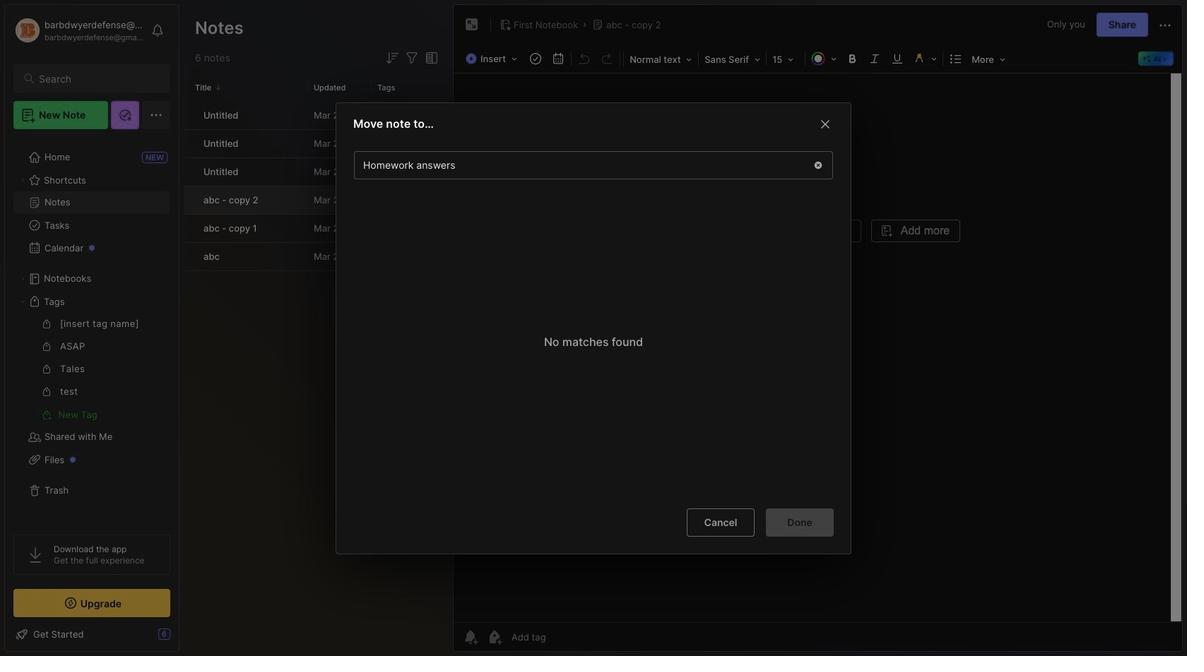 Task type: locate. For each thing, give the bounding box(es) containing it.
italic image
[[865, 49, 885, 69]]

font color image
[[807, 49, 841, 69]]

task image
[[526, 49, 546, 69]]

None search field
[[39, 70, 158, 87]]

Note Editor text field
[[454, 73, 1182, 623]]

main element
[[0, 0, 184, 656]]

more image
[[967, 49, 1010, 68]]

font size image
[[768, 49, 804, 68]]

expand notebooks image
[[18, 275, 27, 283]]

expand tags image
[[18, 298, 27, 306]]

calendar event image
[[548, 49, 568, 69]]

group inside main element
[[13, 313, 170, 426]]

note window element
[[453, 4, 1183, 652]]

group
[[13, 313, 170, 426]]

add tag image
[[486, 629, 503, 646]]

Find a location field
[[347, 144, 840, 497]]

row group
[[184, 102, 449, 271]]

tree
[[5, 138, 179, 522]]

highlight image
[[909, 49, 941, 69]]

none search field inside main element
[[39, 70, 158, 87]]



Task type: describe. For each thing, give the bounding box(es) containing it.
bold image
[[842, 49, 862, 69]]

bulleted list image
[[946, 49, 966, 69]]

Find a location… text field
[[355, 153, 804, 176]]

expand note image
[[464, 16, 481, 33]]

tree inside main element
[[5, 138, 179, 522]]

heading level image
[[625, 49, 697, 68]]

font family image
[[700, 49, 765, 68]]

close image
[[817, 115, 834, 132]]

insert image
[[462, 49, 524, 68]]

Search text field
[[39, 72, 158, 86]]

add a reminder image
[[462, 629, 479, 646]]

underline image
[[888, 49, 907, 69]]



Task type: vqa. For each thing, say whether or not it's contained in the screenshot.
Leftovers
no



